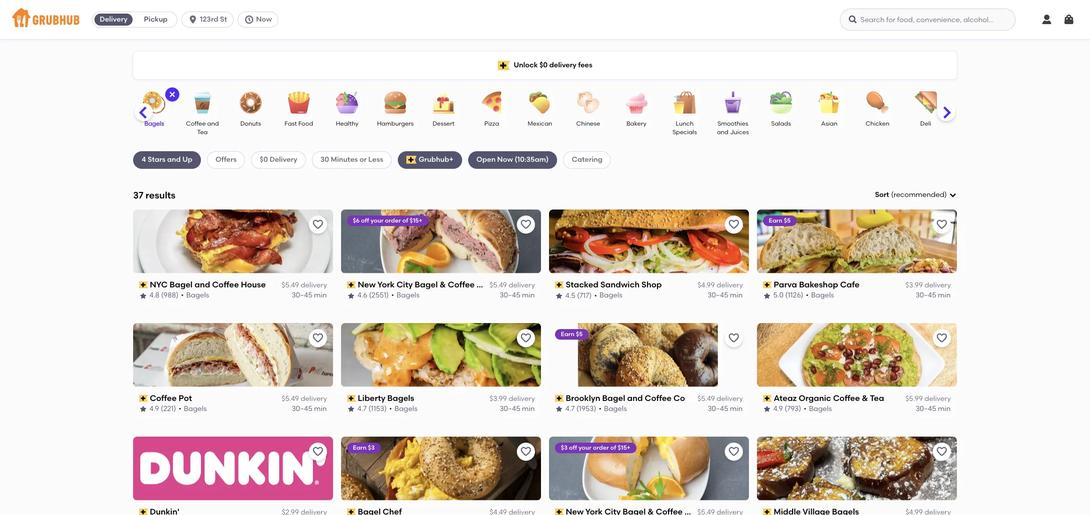 Task type: locate. For each thing, give the bounding box(es) containing it.
37 results
[[133, 189, 176, 201]]

bagels
[[144, 120, 164, 127], [187, 291, 210, 300], [397, 291, 420, 300], [600, 291, 623, 300], [812, 291, 835, 300], [388, 393, 415, 403], [184, 405, 207, 413], [395, 405, 418, 413], [605, 405, 628, 413], [810, 405, 833, 413]]

and left 'co'
[[628, 393, 643, 403]]

• bagels down organic
[[804, 405, 833, 413]]

0 vertical spatial grubhub plus flag logo image
[[498, 61, 510, 70]]

subscription pass image
[[139, 281, 148, 289], [347, 281, 356, 289], [763, 281, 772, 289], [347, 395, 356, 402], [763, 509, 772, 515]]

0 horizontal spatial tea
[[197, 129, 208, 136]]

coffee
[[186, 120, 206, 127], [212, 280, 239, 289], [448, 280, 475, 289], [150, 393, 177, 403], [645, 393, 672, 403], [834, 393, 861, 403]]

• right (717)
[[595, 291, 598, 300]]

bagels down the brooklyn bagel and coffee co
[[605, 405, 628, 413]]

$3.99 delivery
[[906, 281, 951, 290], [490, 395, 535, 403]]

chinese
[[577, 120, 600, 127]]

bagels down stacked sandwich shop
[[600, 291, 623, 300]]

1 horizontal spatial $5
[[784, 217, 791, 224]]

$3 off your order of $15+
[[561, 444, 631, 451]]

4.9 down "ateaz"
[[774, 405, 784, 413]]

star icon image left 4.6
[[347, 292, 355, 300]]

4.7 for liberty bagels
[[358, 405, 367, 413]]

bagels down organic
[[810, 405, 833, 413]]

subscription pass image
[[555, 281, 564, 289], [139, 395, 148, 402], [555, 395, 564, 402], [763, 395, 772, 402], [139, 509, 148, 515], [347, 509, 356, 515], [555, 509, 564, 515]]

or
[[360, 155, 367, 164]]

1 horizontal spatial $3.99
[[906, 281, 923, 290]]

delivery left pickup
[[100, 15, 128, 24]]

1 vertical spatial &
[[863, 393, 869, 403]]

• bagels for new
[[392, 291, 420, 300]]

2 horizontal spatial earn
[[769, 217, 783, 224]]

0 horizontal spatial $3
[[368, 444, 375, 451]]

delivery for nyc bagel and coffee house
[[301, 281, 327, 290]]

1 horizontal spatial now
[[497, 155, 513, 164]]

30–45 for stacked sandwich shop
[[708, 291, 729, 300]]

1 vertical spatial $15+
[[618, 444, 631, 451]]

1 horizontal spatial house
[[477, 280, 502, 289]]

0 horizontal spatial order
[[385, 217, 401, 224]]

star icon image for liberty bagels
[[347, 405, 355, 413]]

off down 4.7 (1953) at right bottom
[[570, 444, 578, 451]]

$15+
[[410, 217, 423, 224], [618, 444, 631, 451]]

$3 down 4.7 (1953) at right bottom
[[561, 444, 568, 451]]

delivery
[[550, 61, 577, 69], [301, 281, 327, 290], [509, 281, 535, 290], [717, 281, 743, 290], [925, 281, 951, 290], [301, 395, 327, 403], [509, 395, 535, 403], [717, 395, 743, 403], [925, 395, 951, 403]]

0 horizontal spatial 4.7
[[358, 405, 367, 413]]

0 horizontal spatial delivery
[[100, 15, 128, 24]]

star icon image left 4.5
[[555, 292, 563, 300]]

grubhub plus flag logo image left unlock
[[498, 61, 510, 70]]

1 vertical spatial delivery
[[270, 155, 298, 164]]

stacked sandwich shop
[[566, 280, 662, 289]]

delivery for liberty bagels
[[509, 395, 535, 403]]

earn $5
[[769, 217, 791, 224], [561, 331, 583, 338]]

bagels for nyc bagel and coffee house
[[187, 291, 210, 300]]

2 4.7 from the left
[[566, 405, 575, 413]]

1 horizontal spatial earn $5
[[769, 217, 791, 224]]

0 vertical spatial earn $5
[[769, 217, 791, 224]]

star icon image left 4.9 (221)
[[139, 405, 147, 413]]

1 vertical spatial $0
[[260, 155, 268, 164]]

4.7 (1153)
[[358, 405, 387, 413]]

bagels down pot
[[184, 405, 207, 413]]

unlock
[[514, 61, 538, 69]]

offers
[[216, 155, 237, 164]]

0 horizontal spatial new york city bagel & coffee house logo image
[[341, 209, 541, 273]]

bagel right city
[[415, 280, 438, 289]]

2 house from the left
[[477, 280, 502, 289]]

$5.49 for new york city bagel & coffee house
[[490, 281, 507, 290]]

$15+ for $6 off your order of $15+
[[410, 217, 423, 224]]

off for $3
[[570, 444, 578, 451]]

order for $3 off your order of $15+
[[593, 444, 609, 451]]

0 vertical spatial $0
[[540, 61, 548, 69]]

30
[[321, 155, 329, 164]]

• for stacked
[[595, 291, 598, 300]]

nyc
[[150, 280, 168, 289]]

• right (988)
[[181, 291, 184, 300]]

$0 right unlock
[[540, 61, 548, 69]]

0 horizontal spatial of
[[403, 217, 409, 224]]

results
[[146, 189, 176, 201]]

bagels for liberty bagels
[[395, 405, 418, 413]]

delivery for new york city bagel & coffee house
[[509, 281, 535, 290]]

0 vertical spatial svg image
[[188, 15, 198, 25]]

4.9
[[150, 405, 159, 413], [774, 405, 784, 413]]

0 vertical spatial now
[[256, 15, 272, 24]]

new york city bagel & coffee house logo image
[[341, 209, 541, 273], [549, 437, 749, 500]]

star icon image left 5.0
[[763, 292, 771, 300]]

bagels for coffee pot
[[184, 405, 207, 413]]

save this restaurant image
[[312, 219, 324, 231], [520, 219, 532, 231], [728, 219, 740, 231], [936, 219, 948, 231], [312, 332, 324, 344], [936, 332, 948, 344], [312, 446, 324, 458], [520, 446, 532, 458]]

off
[[362, 217, 370, 224], [570, 444, 578, 451]]

and down the coffee and tea image
[[207, 120, 219, 127]]

0 horizontal spatial now
[[256, 15, 272, 24]]

bagels down nyc bagel and coffee house
[[187, 291, 210, 300]]

bagel up (988)
[[170, 280, 193, 289]]

your for $3
[[579, 444, 592, 451]]

svg image
[[188, 15, 198, 25], [168, 90, 176, 99], [949, 191, 957, 199]]

• right (793) on the right bottom
[[804, 405, 807, 413]]

30–45 min for brooklyn bagel and coffee co
[[708, 405, 743, 413]]

ateaz organic coffee & tea logo image
[[757, 323, 957, 387]]

1 $3 from the left
[[368, 444, 375, 451]]

0 horizontal spatial earn $5
[[561, 331, 583, 338]]

save this restaurant button
[[309, 216, 327, 234], [517, 216, 535, 234], [725, 216, 743, 234], [933, 216, 951, 234], [309, 329, 327, 347], [517, 329, 535, 347], [725, 329, 743, 347], [933, 329, 951, 347], [309, 443, 327, 461], [517, 443, 535, 461], [725, 443, 743, 461], [933, 443, 951, 461]]

middle village bagels logo image
[[757, 437, 957, 500]]

order for $6 off your order of $15+
[[385, 217, 401, 224]]

0 vertical spatial $5
[[784, 217, 791, 224]]

0 vertical spatial &
[[440, 280, 446, 289]]

30–45 for nyc bagel and coffee house
[[292, 291, 313, 300]]

0 horizontal spatial svg image
[[168, 90, 176, 99]]

delivery for parva bakeshop cafe
[[925, 281, 951, 290]]

4.7 down the liberty
[[358, 405, 367, 413]]

1 horizontal spatial $15+
[[618, 444, 631, 451]]

new
[[358, 280, 376, 289]]

liberty bagels logo image
[[341, 323, 541, 387]]

delivery
[[100, 15, 128, 24], [270, 155, 298, 164]]

star icon image for parva bakeshop cafe
[[763, 292, 771, 300]]

1 vertical spatial grubhub plus flag logo image
[[407, 156, 417, 164]]

1 horizontal spatial 4.9
[[774, 405, 784, 413]]

1 vertical spatial $3.99
[[490, 395, 507, 403]]

bagels down liberty bagels
[[395, 405, 418, 413]]

coffee pot
[[150, 393, 192, 403]]

$5 for parva
[[784, 217, 791, 224]]

• bagels
[[181, 291, 210, 300], [392, 291, 420, 300], [595, 291, 623, 300], [807, 291, 835, 300], [179, 405, 207, 413], [390, 405, 418, 413], [599, 405, 628, 413], [804, 405, 833, 413]]

min for ateaz organic coffee & tea
[[939, 405, 951, 413]]

catering
[[572, 155, 603, 164]]

now right st
[[256, 15, 272, 24]]

(1153)
[[369, 405, 387, 413]]

and left "up"
[[167, 155, 181, 164]]

order right $6
[[385, 217, 401, 224]]

0 horizontal spatial earn
[[353, 444, 367, 451]]

and down smoothies
[[717, 129, 729, 136]]

bakery
[[627, 120, 647, 127]]

(1953)
[[577, 405, 597, 413]]

$0 right offers
[[260, 155, 268, 164]]

• right (1953) on the bottom of page
[[599, 405, 602, 413]]

•
[[181, 291, 184, 300], [392, 291, 395, 300], [595, 291, 598, 300], [807, 291, 809, 300], [179, 405, 182, 413], [390, 405, 392, 413], [599, 405, 602, 413], [804, 405, 807, 413]]

0 horizontal spatial $3.99
[[490, 395, 507, 403]]

grubhub plus flag logo image
[[498, 61, 510, 70], [407, 156, 417, 164]]

chicken
[[866, 120, 890, 127]]

• down york
[[392, 291, 395, 300]]

1 4.7 from the left
[[358, 405, 367, 413]]

order down (1953) on the bottom of page
[[593, 444, 609, 451]]

$3
[[368, 444, 375, 451], [561, 444, 568, 451]]

1 horizontal spatial tea
[[871, 393, 885, 403]]

& right city
[[440, 280, 446, 289]]

tacos image
[[957, 91, 992, 114]]

1 vertical spatial now
[[497, 155, 513, 164]]

grubhub plus flag logo image left grubhub+
[[407, 156, 417, 164]]

fast food image
[[281, 91, 317, 114]]

0 horizontal spatial $15+
[[410, 217, 423, 224]]

of
[[403, 217, 409, 224], [611, 444, 617, 451]]

1 vertical spatial earn
[[561, 331, 575, 338]]

save this restaurant image
[[520, 332, 532, 344], [728, 332, 740, 344], [728, 446, 740, 458], [936, 446, 948, 458]]

& down ateaz organic coffee & tea logo
[[863, 393, 869, 403]]

svg image left the coffee and tea image
[[168, 90, 176, 99]]

your right $6
[[371, 217, 384, 224]]

delivery for ateaz organic coffee & tea
[[925, 395, 951, 403]]

4.9 for ateaz organic coffee & tea
[[774, 405, 784, 413]]

(
[[892, 190, 894, 199]]

food
[[299, 120, 313, 127]]

$5
[[784, 217, 791, 224], [576, 331, 583, 338]]

0 vertical spatial tea
[[197, 129, 208, 136]]

30–45 min
[[292, 291, 327, 300], [500, 291, 535, 300], [708, 291, 743, 300], [916, 291, 951, 300], [292, 405, 327, 413], [500, 405, 535, 413], [708, 405, 743, 413], [916, 405, 951, 413]]

1 vertical spatial order
[[593, 444, 609, 451]]

earn
[[769, 217, 783, 224], [561, 331, 575, 338], [353, 444, 367, 451]]

1 horizontal spatial new york city bagel & coffee house logo image
[[549, 437, 749, 500]]

tea down the coffee and tea image
[[197, 129, 208, 136]]

$5.49 delivery for brooklyn bagel and coffee co
[[698, 395, 743, 403]]

• bagels down liberty bagels
[[390, 405, 418, 413]]

dessert image
[[426, 91, 461, 114]]

$5.49 delivery for new york city bagel & coffee house
[[490, 281, 535, 290]]

lunch specials
[[673, 120, 697, 136]]

0 vertical spatial off
[[362, 217, 370, 224]]

fees
[[578, 61, 593, 69]]

0 horizontal spatial off
[[362, 217, 370, 224]]

tea
[[197, 129, 208, 136], [871, 393, 885, 403]]

star icon image for nyc bagel and coffee house
[[139, 292, 147, 300]]

$0 delivery
[[260, 155, 298, 164]]

1 horizontal spatial svg image
[[188, 15, 198, 25]]

2 horizontal spatial bagel
[[603, 393, 626, 403]]

up
[[183, 155, 193, 164]]

4.7 left (1953) on the bottom of page
[[566, 405, 575, 413]]

0 horizontal spatial $5
[[576, 331, 583, 338]]

1 vertical spatial earn $5
[[561, 331, 583, 338]]

0 vertical spatial $3.99 delivery
[[906, 281, 951, 290]]

1 vertical spatial of
[[611, 444, 617, 451]]

• right (221)
[[179, 405, 182, 413]]

svg image inside 123rd st button
[[188, 15, 198, 25]]

30–45 for brooklyn bagel and coffee co
[[708, 405, 729, 413]]

2 4.9 from the left
[[774, 405, 784, 413]]

donuts image
[[233, 91, 268, 114]]

your
[[371, 217, 384, 224], [579, 444, 592, 451]]

specials
[[673, 129, 697, 136]]

0 horizontal spatial your
[[371, 217, 384, 224]]

• bagels for brooklyn
[[599, 405, 628, 413]]

liberty
[[358, 393, 386, 403]]

svg image
[[1041, 14, 1053, 26], [1063, 14, 1076, 26], [244, 15, 254, 25], [848, 15, 858, 25]]

1 vertical spatial off
[[570, 444, 578, 451]]

star icon image left 4.9 (793)
[[763, 405, 771, 413]]

• down liberty bagels
[[390, 405, 392, 413]]

30–45 for new york city bagel & coffee house
[[500, 291, 521, 300]]

0 horizontal spatial 4.9
[[150, 405, 159, 413]]

star icon image for ateaz organic coffee & tea
[[763, 405, 771, 413]]

star icon image left "4.7 (1153)"
[[347, 405, 355, 413]]

1 horizontal spatial $3.99 delivery
[[906, 281, 951, 290]]

and right nyc
[[195, 280, 211, 289]]

smoothies and juices
[[717, 120, 749, 136]]

min for brooklyn bagel and coffee co
[[731, 405, 743, 413]]

tea left $5.99
[[871, 393, 885, 403]]

0 vertical spatial your
[[371, 217, 384, 224]]

new york city bagel & coffee house logo image for $6 off your order of $15+
[[341, 209, 541, 273]]

0 horizontal spatial grubhub plus flag logo image
[[407, 156, 417, 164]]

house
[[241, 280, 266, 289], [477, 280, 502, 289]]

1 horizontal spatial grubhub plus flag logo image
[[498, 61, 510, 70]]

star icon image left 4.7 (1953) at right bottom
[[555, 405, 563, 413]]

smoothies and juices image
[[716, 91, 751, 114]]

• bagels down pot
[[179, 405, 207, 413]]

• for nyc
[[181, 291, 184, 300]]

0 horizontal spatial $0
[[260, 155, 268, 164]]

tea inside coffee and tea
[[197, 129, 208, 136]]

coffee and tea
[[186, 120, 219, 136]]

1 vertical spatial $5
[[576, 331, 583, 338]]

1 vertical spatial $3.99 delivery
[[490, 395, 535, 403]]

• right (1126) on the right bottom of page
[[807, 291, 809, 300]]

delivery for stacked sandwich shop
[[717, 281, 743, 290]]

1 horizontal spatial order
[[593, 444, 609, 451]]

coffee and tea image
[[185, 91, 220, 114]]

30–45 min for nyc bagel and coffee house
[[292, 291, 327, 300]]

• for new
[[392, 291, 395, 300]]

min
[[314, 291, 327, 300], [523, 291, 535, 300], [731, 291, 743, 300], [939, 291, 951, 300], [314, 405, 327, 413], [523, 405, 535, 413], [731, 405, 743, 413], [939, 405, 951, 413]]

0 vertical spatial order
[[385, 217, 401, 224]]

1 vertical spatial your
[[579, 444, 592, 451]]

bagel right brooklyn
[[603, 393, 626, 403]]

$0
[[540, 61, 548, 69], [260, 155, 268, 164]]

0 horizontal spatial house
[[241, 280, 266, 289]]

4.9 left (221)
[[150, 405, 159, 413]]

1 house from the left
[[241, 280, 266, 289]]

star icon image for stacked sandwich shop
[[555, 292, 563, 300]]

stars
[[148, 155, 166, 164]]

bagels down city
[[397, 291, 420, 300]]

coffee pot logo image
[[133, 323, 333, 387]]

your down (1953) on the bottom of page
[[579, 444, 592, 451]]

and
[[207, 120, 219, 127], [717, 129, 729, 136], [167, 155, 181, 164], [195, 280, 211, 289], [628, 393, 643, 403]]

30–45 min for stacked sandwich shop
[[708, 291, 743, 300]]

0 vertical spatial of
[[403, 217, 409, 224]]

30–45 min for coffee pot
[[292, 405, 327, 413]]

svg image left 123rd
[[188, 15, 198, 25]]

• bagels down 'bakeshop'
[[807, 291, 835, 300]]

4.9 (793)
[[774, 405, 802, 413]]

• bagels down nyc bagel and coffee house
[[181, 291, 210, 300]]

delivery down fast
[[270, 155, 298, 164]]

0 vertical spatial $15+
[[410, 217, 423, 224]]

1 horizontal spatial of
[[611, 444, 617, 451]]

• bagels down stacked sandwich shop
[[595, 291, 623, 300]]

• bagels down the brooklyn bagel and coffee co
[[599, 405, 628, 413]]

1 horizontal spatial earn
[[561, 331, 575, 338]]

juices
[[730, 129, 749, 136]]

unlock $0 delivery fees
[[514, 61, 593, 69]]

0 vertical spatial earn
[[769, 217, 783, 224]]

2 horizontal spatial svg image
[[949, 191, 957, 199]]

1 vertical spatial new york city bagel & coffee house logo image
[[549, 437, 749, 500]]

bagel for nyc
[[170, 280, 193, 289]]

svg image right )
[[949, 191, 957, 199]]

of for $6 off your order of $15+
[[403, 217, 409, 224]]

1 4.9 from the left
[[150, 405, 159, 413]]

1 horizontal spatial $3
[[561, 444, 568, 451]]

1 horizontal spatial off
[[570, 444, 578, 451]]

none field containing sort
[[875, 190, 957, 200]]

$3 down "4.7 (1153)"
[[368, 444, 375, 451]]

4
[[142, 155, 146, 164]]

0 vertical spatial delivery
[[100, 15, 128, 24]]

123rd
[[200, 15, 218, 24]]

chinese image
[[571, 91, 606, 114]]

off right $6
[[362, 217, 370, 224]]

now right open
[[497, 155, 513, 164]]

healthy image
[[330, 91, 365, 114]]

star icon image left 4.8
[[139, 292, 147, 300]]

salads image
[[764, 91, 799, 114]]

$5.49 delivery for nyc bagel and coffee house
[[282, 281, 327, 290]]

0 vertical spatial $3.99
[[906, 281, 923, 290]]

healthy
[[336, 120, 359, 127]]

1 horizontal spatial your
[[579, 444, 592, 451]]

• bagels down city
[[392, 291, 420, 300]]

• bagels for parva
[[807, 291, 835, 300]]

brooklyn
[[566, 393, 601, 403]]

nyc bagel and coffee house
[[150, 280, 266, 289]]

$5.49 delivery
[[282, 281, 327, 290], [490, 281, 535, 290], [282, 395, 327, 403], [698, 395, 743, 403]]

ateaz
[[774, 393, 797, 403]]

subscription pass image for new york city bagel & coffee house
[[347, 281, 356, 289]]

ateaz organic coffee & tea
[[774, 393, 885, 403]]

None field
[[875, 190, 957, 200]]

$3.99 delivery for parva bakeshop cafe
[[906, 281, 951, 290]]

0 horizontal spatial bagel
[[170, 280, 193, 289]]

2 vertical spatial earn
[[353, 444, 367, 451]]

bagel
[[170, 280, 193, 289], [415, 280, 438, 289], [603, 393, 626, 403]]

0 vertical spatial new york city bagel & coffee house logo image
[[341, 209, 541, 273]]

123rd st
[[200, 15, 227, 24]]

0 horizontal spatial $3.99 delivery
[[490, 395, 535, 403]]

bagels down 'bakeshop'
[[812, 291, 835, 300]]

• for parva
[[807, 291, 809, 300]]

star icon image
[[139, 292, 147, 300], [347, 292, 355, 300], [555, 292, 563, 300], [763, 292, 771, 300], [139, 405, 147, 413], [347, 405, 355, 413], [555, 405, 563, 413], [763, 405, 771, 413]]

1 horizontal spatial 4.7
[[566, 405, 575, 413]]

subscription pass image for parva bakeshop cafe
[[763, 281, 772, 289]]



Task type: describe. For each thing, give the bounding box(es) containing it.
dessert
[[433, 120, 455, 127]]

chicken image
[[860, 91, 896, 114]]

open
[[477, 155, 496, 164]]

min for liberty bagels
[[523, 405, 535, 413]]

• for coffee
[[179, 405, 182, 413]]

parva
[[774, 280, 798, 289]]

(988)
[[161, 291, 179, 300]]

• bagels for nyc
[[181, 291, 210, 300]]

svg image inside now button
[[244, 15, 254, 25]]

fast food
[[285, 120, 313, 127]]

4.6 (2551)
[[358, 291, 389, 300]]

donuts
[[240, 120, 261, 127]]

$5.49 for coffee pot
[[282, 395, 299, 403]]

mexican image
[[523, 91, 558, 114]]

earn $5 for parva
[[769, 217, 791, 224]]

30–45 min for new york city bagel & coffee house
[[500, 291, 535, 300]]

1 vertical spatial tea
[[871, 393, 885, 403]]

$6
[[353, 217, 360, 224]]

salads
[[772, 120, 791, 127]]

main navigation navigation
[[0, 0, 1091, 39]]

$5 for brooklyn
[[576, 331, 583, 338]]

coffee inside coffee and tea
[[186, 120, 206, 127]]

delivery button
[[93, 12, 135, 28]]

min for parva bakeshop cafe
[[939, 291, 951, 300]]

37
[[133, 189, 143, 201]]

star icon image for brooklyn bagel and coffee co
[[555, 405, 563, 413]]

1 horizontal spatial &
[[863, 393, 869, 403]]

$5.99 delivery
[[906, 395, 951, 403]]

liberty bagels
[[358, 393, 415, 403]]

hamburgers
[[377, 120, 414, 127]]

brooklyn bagel and coffee co logo image
[[549, 323, 749, 387]]

min for nyc bagel and coffee house
[[314, 291, 327, 300]]

st
[[220, 15, 227, 24]]

lunch
[[676, 120, 694, 127]]

(793)
[[785, 405, 802, 413]]

pizza image
[[474, 91, 510, 114]]

smoothies
[[718, 120, 749, 127]]

pickup button
[[135, 12, 177, 28]]

30–45 for parva bakeshop cafe
[[916, 291, 937, 300]]

mexican
[[528, 120, 553, 127]]

pizza
[[485, 120, 499, 127]]

now button
[[238, 12, 283, 28]]

york
[[378, 280, 395, 289]]

stacked
[[566, 280, 599, 289]]

sort ( recommended )
[[875, 190, 947, 199]]

123rd st button
[[181, 12, 238, 28]]

(2551)
[[369, 291, 389, 300]]

bagels right the liberty
[[388, 393, 415, 403]]

hamburgers image
[[378, 91, 413, 114]]

4.5 (717)
[[566, 291, 592, 300]]

and inside smoothies and juices
[[717, 129, 729, 136]]

min for stacked sandwich shop
[[731, 291, 743, 300]]

1 horizontal spatial bagel
[[415, 280, 438, 289]]

$5.49 for brooklyn bagel and coffee co
[[698, 395, 715, 403]]

1 horizontal spatial delivery
[[270, 155, 298, 164]]

Search for food, convenience, alcohol... search field
[[840, 9, 1016, 31]]

$4.99
[[698, 281, 715, 290]]

4.8 (988)
[[150, 291, 179, 300]]

new york city bagel & coffee house logo image for $3 off your order of $15+
[[549, 437, 749, 500]]

2 vertical spatial svg image
[[949, 191, 957, 199]]

minutes
[[331, 155, 358, 164]]

your for $6
[[371, 217, 384, 224]]

and for brooklyn bagel and coffee co
[[628, 393, 643, 403]]

asian image
[[812, 91, 847, 114]]

dunkin' logo image
[[133, 437, 333, 500]]

recommended
[[894, 190, 945, 199]]

min for coffee pot
[[314, 405, 327, 413]]

4.7 (1953)
[[566, 405, 597, 413]]

subscription pass image for nyc bagel and coffee house
[[139, 281, 148, 289]]

grubhub plus flag logo image for unlock $0 delivery fees
[[498, 61, 510, 70]]

now inside button
[[256, 15, 272, 24]]

• bagels for stacked
[[595, 291, 623, 300]]

(1126)
[[786, 291, 804, 300]]

grubhub+
[[419, 155, 454, 164]]

delivery for brooklyn bagel and coffee co
[[717, 395, 743, 403]]

4.6
[[358, 291, 368, 300]]

delivery inside button
[[100, 15, 128, 24]]

sort
[[875, 190, 890, 199]]

30–45 min for liberty bagels
[[500, 405, 535, 413]]

and for nyc bagel and coffee house
[[195, 280, 211, 289]]

4.9 (221)
[[150, 405, 176, 413]]

less
[[369, 155, 384, 164]]

star icon image for new york city bagel & coffee house
[[347, 292, 355, 300]]

$5.99
[[906, 395, 923, 403]]

subscription pass image for liberty bagels
[[347, 395, 356, 402]]

4.8
[[150, 291, 160, 300]]

30–45 for liberty bagels
[[500, 405, 521, 413]]

• bagels for coffee
[[179, 405, 207, 413]]

city
[[397, 280, 413, 289]]

bakery image
[[619, 91, 654, 114]]

(221)
[[161, 405, 176, 413]]

4 stars and up
[[142, 155, 193, 164]]

• bagels for ateaz
[[804, 405, 833, 413]]

bagels down bagels image
[[144, 120, 164, 127]]

• for ateaz
[[804, 405, 807, 413]]

grubhub plus flag logo image for grubhub+
[[407, 156, 417, 164]]

1 horizontal spatial $0
[[540, 61, 548, 69]]

$3.99 for liberty bagels
[[490, 395, 507, 403]]

30–45 for coffee pot
[[292, 405, 313, 413]]

5.0
[[774, 291, 784, 300]]

asian
[[822, 120, 838, 127]]

co
[[674, 393, 686, 403]]

off for $6
[[362, 217, 370, 224]]

0 horizontal spatial &
[[440, 280, 446, 289]]

parva bakeshop cafe
[[774, 280, 860, 289]]

pickup
[[144, 15, 168, 24]]

bagel for brooklyn
[[603, 393, 626, 403]]

stacked sandwich shop logo image
[[549, 209, 749, 273]]

5.0 (1126)
[[774, 291, 804, 300]]

(10:35am)
[[515, 155, 549, 164]]

bagels image
[[137, 91, 172, 114]]

parva bakeshop cafe logo image
[[757, 209, 957, 273]]

lunch specials image
[[667, 91, 703, 114]]

deli
[[921, 120, 932, 127]]

of for $3 off your order of $15+
[[611, 444, 617, 451]]

organic
[[799, 393, 832, 403]]

• bagels for liberty
[[390, 405, 418, 413]]

deli image
[[909, 91, 944, 114]]

$3.99 delivery for liberty bagels
[[490, 395, 535, 403]]

nyc bagel and coffee house logo image
[[133, 209, 333, 273]]

brooklyn bagel and coffee co
[[566, 393, 686, 403]]

and for 4 stars and up
[[167, 155, 181, 164]]

earn $3
[[353, 444, 375, 451]]

sandwich
[[601, 280, 640, 289]]

min for new york city bagel & coffee house
[[523, 291, 535, 300]]

30–45 for ateaz organic coffee & tea
[[916, 405, 937, 413]]

pot
[[179, 393, 192, 403]]

30–45 min for parva bakeshop cafe
[[916, 291, 951, 300]]

$6 off your order of $15+
[[353, 217, 423, 224]]

4.9 for coffee pot
[[150, 405, 159, 413]]

bagels for stacked sandwich shop
[[600, 291, 623, 300]]

and inside coffee and tea
[[207, 120, 219, 127]]

1 vertical spatial svg image
[[168, 90, 176, 99]]

$4.99 delivery
[[698, 281, 743, 290]]

bagels for brooklyn bagel and coffee co
[[605, 405, 628, 413]]

star icon image for coffee pot
[[139, 405, 147, 413]]

new york city bagel & coffee house
[[358, 280, 502, 289]]

earn for parva bakeshop cafe
[[769, 217, 783, 224]]

earn for brooklyn bagel and coffee co
[[561, 331, 575, 338]]

$15+ for $3 off your order of $15+
[[618, 444, 631, 451]]

delivery for coffee pot
[[301, 395, 327, 403]]

)
[[945, 190, 947, 199]]

bagels for ateaz organic coffee & tea
[[810, 405, 833, 413]]

$5.49 for nyc bagel and coffee house
[[282, 281, 299, 290]]

4.5
[[566, 291, 576, 300]]

$3.99 for parva bakeshop cafe
[[906, 281, 923, 290]]

bagels for parva bakeshop cafe
[[812, 291, 835, 300]]

2 $3 from the left
[[561, 444, 568, 451]]

30 minutes or less
[[321, 155, 384, 164]]

(717)
[[578, 291, 592, 300]]

bakeshop
[[800, 280, 839, 289]]

• for brooklyn
[[599, 405, 602, 413]]

4.7 for brooklyn bagel and coffee co
[[566, 405, 575, 413]]

bagel chef  logo image
[[341, 437, 541, 500]]

open now (10:35am)
[[477, 155, 549, 164]]

30–45 min for ateaz organic coffee & tea
[[916, 405, 951, 413]]

shop
[[642, 280, 662, 289]]

bagels for new york city bagel & coffee house
[[397, 291, 420, 300]]

earn $5 for brooklyn
[[561, 331, 583, 338]]

$5.49 delivery for coffee pot
[[282, 395, 327, 403]]



Task type: vqa. For each thing, say whether or not it's contained in the screenshot.
the catering
yes



